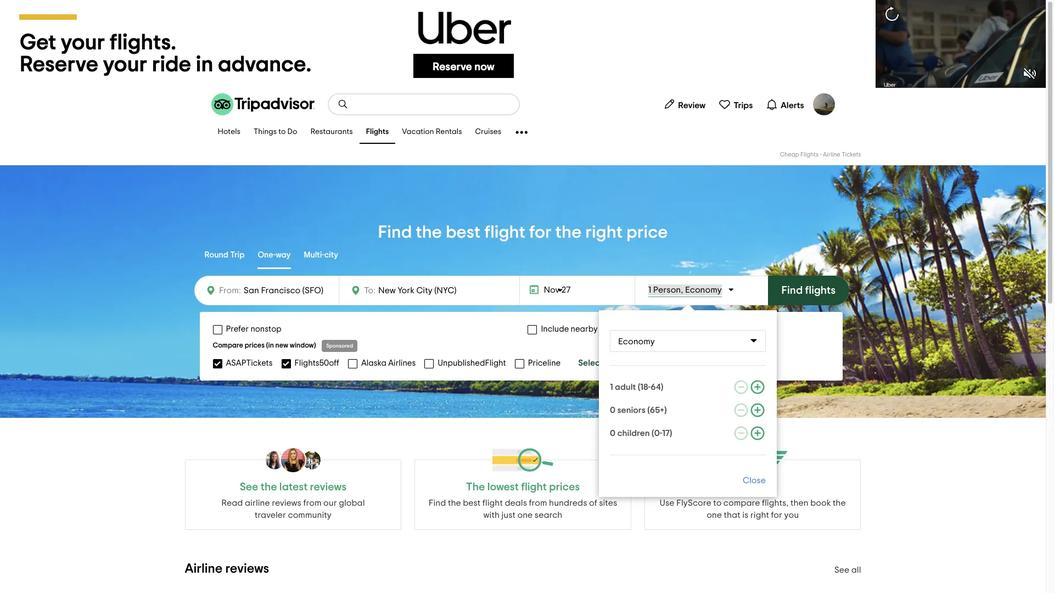 Task type: vqa. For each thing, say whether or not it's contained in the screenshot.
2nd the "0" from the bottom of the page
yes



Task type: describe. For each thing, give the bounding box(es) containing it.
0 vertical spatial economy
[[686, 286, 722, 294]]

(0-
[[652, 429, 663, 438]]

best for for
[[446, 224, 481, 241]]

alerts
[[781, 101, 805, 110]]

airlines
[[389, 359, 416, 367]]

1 for 1 person , economy
[[649, 286, 652, 294]]

for you
[[772, 511, 799, 520]]

person
[[654, 286, 681, 294]]

is
[[743, 511, 749, 520]]

unpublishedflight
[[438, 359, 506, 367]]

right inside use flyscore to compare flights, then book the one that is right for you
[[751, 511, 770, 520]]

airline
[[245, 499, 270, 508]]

see for see all
[[835, 566, 850, 575]]

one search
[[518, 511, 563, 520]]

the for see the latest reviews
[[261, 482, 277, 493]]

0 vertical spatial to
[[279, 128, 286, 136]]

read
[[222, 499, 243, 508]]

hundreds
[[549, 499, 588, 508]]

way
[[276, 251, 291, 259]]

use flyscore to compare flights, then book the one that is right for you
[[660, 499, 846, 520]]

cruises link
[[469, 121, 508, 144]]

all for select all
[[606, 359, 615, 368]]

trip
[[230, 251, 245, 259]]

0 horizontal spatial flights
[[366, 128, 389, 136]]

use
[[660, 499, 675, 508]]

flights link
[[360, 121, 396, 144]]

for
[[530, 224, 552, 241]]

sponsored
[[327, 343, 353, 349]]

rentals
[[436, 128, 462, 136]]

just
[[502, 511, 516, 520]]

see the latest reviews
[[240, 482, 347, 493]]

1 for 1 adult (18-64)
[[610, 383, 614, 392]]

things to do
[[254, 128, 297, 136]]

one-way
[[258, 251, 291, 259]]

do
[[288, 128, 297, 136]]

then
[[791, 499, 809, 508]]

nov
[[544, 286, 560, 294]]

(18-
[[638, 383, 651, 392]]

of
[[589, 499, 598, 508]]

cheap flights - airline tickets
[[781, 152, 862, 158]]

flights,
[[763, 499, 789, 508]]

select
[[579, 359, 604, 368]]

lowest
[[488, 482, 519, 493]]

round trip link
[[205, 243, 245, 269]]

find the best flight for the right price
[[378, 224, 668, 241]]

see for see the latest reviews
[[240, 482, 258, 493]]

flight for deals
[[483, 499, 503, 508]]

multi-city
[[304, 251, 338, 259]]

new
[[276, 342, 288, 349]]

multi-
[[304, 251, 325, 259]]

all for see all
[[852, 566, 862, 575]]

best for deals
[[463, 499, 481, 508]]

tripadvisor image
[[211, 93, 315, 115]]

nov 27
[[544, 286, 571, 294]]

see all
[[835, 566, 862, 575]]

close
[[743, 476, 766, 485]]

our
[[324, 499, 337, 508]]

flights50off
[[295, 359, 339, 367]]

the
[[466, 482, 485, 493]]

restaurants
[[311, 128, 353, 136]]

seniors
[[618, 406, 646, 415]]

restaurants link
[[304, 121, 360, 144]]

flights
[[806, 285, 836, 296]]

one-
[[258, 251, 276, 259]]

from:
[[219, 286, 241, 295]]

find flights
[[782, 285, 836, 296]]

select all
[[579, 359, 615, 368]]

(in
[[266, 342, 274, 349]]

global
[[339, 499, 365, 508]]

hotels
[[218, 128, 241, 136]]

window)
[[290, 342, 316, 349]]

latest
[[280, 482, 308, 493]]

0 for 0 children (0-17)
[[610, 429, 616, 438]]

,
[[681, 286, 684, 294]]

compare prices (in new window)
[[213, 342, 316, 349]]

compare
[[213, 342, 243, 349]]

price
[[627, 224, 668, 241]]

find for find flights
[[782, 285, 803, 296]]

with
[[484, 511, 500, 520]]

one-way link
[[258, 243, 291, 269]]

deals
[[505, 499, 527, 508]]

airline reviews link
[[185, 563, 269, 576]]

1 horizontal spatial airline
[[824, 152, 841, 158]]

children
[[618, 429, 650, 438]]

priceline
[[528, 359, 561, 367]]

cheap
[[781, 152, 800, 158]]



Task type: locate. For each thing, give the bounding box(es) containing it.
reviews
[[310, 482, 347, 493], [272, 499, 302, 508], [225, 563, 269, 576]]

advertisement region
[[0, 0, 1047, 88]]

flights left -
[[801, 152, 819, 158]]

that
[[724, 511, 741, 520]]

flight left for
[[485, 224, 526, 241]]

1 person , economy
[[649, 286, 722, 294]]

find inside find the best flight deals from hundreds of sites with just one search
[[429, 499, 446, 508]]

0 vertical spatial see
[[240, 482, 258, 493]]

2 0 from the top
[[610, 429, 616, 438]]

nearby
[[571, 325, 598, 333]]

round
[[205, 251, 229, 259]]

all
[[606, 359, 615, 368], [852, 566, 862, 575]]

economy
[[686, 286, 722, 294], [619, 337, 655, 346]]

flyscore up the one
[[677, 499, 712, 508]]

0 vertical spatial right
[[586, 224, 623, 241]]

1 0 from the top
[[610, 406, 616, 415]]

the inside use flyscore to compare flights, then book the one that is right for you
[[833, 499, 846, 508]]

2 horizontal spatial reviews
[[310, 482, 347, 493]]

search image
[[338, 99, 349, 110]]

0 vertical spatial airline
[[824, 152, 841, 158]]

0 children (0-17)
[[610, 429, 673, 438]]

1 horizontal spatial reviews
[[272, 499, 302, 508]]

To where? text field
[[376, 283, 477, 298]]

the lowest flight prices
[[466, 482, 580, 493]]

find for find the best flight for the right price
[[378, 224, 412, 241]]

flyscore up compare
[[732, 482, 775, 493]]

airline reviews
[[185, 563, 269, 576]]

the inside find the best flight deals from hundreds of sites with just one search
[[448, 499, 461, 508]]

1 vertical spatial flights
[[801, 152, 819, 158]]

reviews inside read airline reviews from our global traveler community
[[272, 499, 302, 508]]

1 vertical spatial economy
[[619, 337, 655, 346]]

1 vertical spatial flight
[[483, 499, 503, 508]]

0 horizontal spatial flyscore
[[677, 499, 712, 508]]

0 for 0 seniors (65+)
[[610, 406, 616, 415]]

0 vertical spatial flights
[[366, 128, 389, 136]]

review link
[[659, 93, 711, 115]]

profile picture image
[[813, 93, 835, 115]]

book
[[811, 499, 831, 508]]

find flights button
[[768, 276, 850, 305]]

best inside find the best flight deals from hundreds of sites with just one search
[[463, 499, 481, 508]]

1 vertical spatial airline
[[185, 563, 223, 576]]

one
[[707, 511, 722, 520]]

(65+)
[[648, 406, 667, 415]]

1 vertical spatial reviews
[[272, 499, 302, 508]]

0 horizontal spatial all
[[606, 359, 615, 368]]

1 vertical spatial 1
[[610, 383, 614, 392]]

trips link
[[715, 93, 758, 115]]

to inside use flyscore to compare flights, then book the one that is right for you
[[714, 499, 722, 508]]

0 vertical spatial find
[[378, 224, 412, 241]]

from left our
[[303, 499, 322, 508]]

adult
[[615, 383, 636, 392]]

0 horizontal spatial economy
[[619, 337, 655, 346]]

trips
[[734, 101, 753, 110]]

find for find the best flight deals from hundreds of sites with just one search
[[429, 499, 446, 508]]

alaska
[[361, 359, 387, 367]]

round trip
[[205, 251, 245, 259]]

0 horizontal spatial reviews
[[225, 563, 269, 576]]

see
[[240, 482, 258, 493], [835, 566, 850, 575]]

asaptickets
[[226, 359, 273, 367]]

find inside button
[[782, 285, 803, 296]]

1 horizontal spatial from
[[529, 499, 548, 508]]

nonstop
[[251, 325, 282, 333]]

1 horizontal spatial right
[[751, 511, 770, 520]]

to
[[279, 128, 286, 136], [714, 499, 722, 508]]

0 left children
[[610, 429, 616, 438]]

right left price
[[586, 224, 623, 241]]

1 adult (18-64)
[[610, 383, 664, 392]]

from inside read airline reviews from our global traveler community
[[303, 499, 322, 508]]

1 horizontal spatial 1
[[649, 286, 652, 294]]

flight prices
[[521, 482, 580, 493]]

to left 'do'
[[279, 128, 286, 136]]

things to do link
[[247, 121, 304, 144]]

prefer nonstop
[[226, 325, 282, 333]]

flight up with
[[483, 499, 503, 508]]

1 vertical spatial see
[[835, 566, 850, 575]]

economy down airports
[[619, 337, 655, 346]]

compare
[[724, 499, 761, 508]]

right
[[586, 224, 623, 241], [751, 511, 770, 520]]

multi-city link
[[304, 243, 338, 269]]

0 horizontal spatial 1
[[610, 383, 614, 392]]

1 horizontal spatial all
[[852, 566, 862, 575]]

1
[[649, 286, 652, 294], [610, 383, 614, 392]]

the
[[416, 224, 442, 241], [556, 224, 582, 241], [261, 482, 277, 493], [448, 499, 461, 508], [833, 499, 846, 508]]

0 horizontal spatial right
[[586, 224, 623, 241]]

find the best flight deals from hundreds of sites with just one search
[[429, 499, 618, 520]]

64)
[[651, 383, 664, 392]]

0 vertical spatial flyscore
[[732, 482, 775, 493]]

hotels link
[[211, 121, 247, 144]]

the for find the best flight for the right price
[[416, 224, 442, 241]]

0 seniors (65+)
[[610, 406, 667, 415]]

1 vertical spatial to
[[714, 499, 722, 508]]

traveler community
[[255, 511, 332, 520]]

right right is
[[751, 511, 770, 520]]

2 from from the left
[[529, 499, 548, 508]]

1 vertical spatial all
[[852, 566, 862, 575]]

1 vertical spatial find
[[782, 285, 803, 296]]

prices
[[245, 342, 265, 349]]

1 horizontal spatial see
[[835, 566, 850, 575]]

airline
[[824, 152, 841, 158], [185, 563, 223, 576]]

tickets
[[842, 152, 862, 158]]

from inside find the best flight deals from hundreds of sites with just one search
[[529, 499, 548, 508]]

1 vertical spatial flyscore
[[677, 499, 712, 508]]

0 left seniors
[[610, 406, 616, 415]]

sites
[[600, 499, 618, 508]]

find
[[378, 224, 412, 241], [782, 285, 803, 296], [429, 499, 446, 508]]

1 horizontal spatial flights
[[801, 152, 819, 158]]

1 vertical spatial 0
[[610, 429, 616, 438]]

airports
[[600, 325, 630, 333]]

flights left vacation
[[366, 128, 389, 136]]

flyscore inside use flyscore to compare flights, then book the one that is right for you
[[677, 499, 712, 508]]

include nearby airports
[[541, 325, 630, 333]]

flight for for
[[485, 224, 526, 241]]

0 horizontal spatial see
[[240, 482, 258, 493]]

0 horizontal spatial from
[[303, 499, 322, 508]]

1 left person
[[649, 286, 652, 294]]

27
[[562, 286, 571, 294]]

1 horizontal spatial economy
[[686, 286, 722, 294]]

review
[[679, 101, 706, 110]]

0 vertical spatial all
[[606, 359, 615, 368]]

2 vertical spatial find
[[429, 499, 446, 508]]

0 vertical spatial best
[[446, 224, 481, 241]]

city
[[325, 251, 338, 259]]

flight
[[485, 224, 526, 241], [483, 499, 503, 508]]

0 horizontal spatial to
[[279, 128, 286, 136]]

vacation
[[402, 128, 434, 136]]

1 left adult
[[610, 383, 614, 392]]

things
[[254, 128, 277, 136]]

economy right ,
[[686, 286, 722, 294]]

1 from from the left
[[303, 499, 322, 508]]

2 vertical spatial reviews
[[225, 563, 269, 576]]

to up the one
[[714, 499, 722, 508]]

vacation rentals link
[[396, 121, 469, 144]]

flyscore
[[732, 482, 775, 493], [677, 499, 712, 508]]

flight inside find the best flight deals from hundreds of sites with just one search
[[483, 499, 503, 508]]

0 vertical spatial 0
[[610, 406, 616, 415]]

alerts link
[[762, 93, 809, 115]]

1 vertical spatial right
[[751, 511, 770, 520]]

see all link
[[835, 566, 862, 575]]

from
[[303, 499, 322, 508], [529, 499, 548, 508]]

the for find the best flight deals from hundreds of sites with just one search
[[448, 499, 461, 508]]

prefer
[[226, 325, 249, 333]]

from up one search
[[529, 499, 548, 508]]

0 vertical spatial flight
[[485, 224, 526, 241]]

0 vertical spatial reviews
[[310, 482, 347, 493]]

0 horizontal spatial find
[[378, 224, 412, 241]]

1 vertical spatial best
[[463, 499, 481, 508]]

0 vertical spatial 1
[[649, 286, 652, 294]]

0 horizontal spatial airline
[[185, 563, 223, 576]]

From where? text field
[[241, 283, 332, 298]]

17)
[[663, 429, 673, 438]]

flights
[[366, 128, 389, 136], [801, 152, 819, 158]]

2 horizontal spatial find
[[782, 285, 803, 296]]

None search field
[[329, 94, 519, 114]]

1 horizontal spatial flyscore
[[732, 482, 775, 493]]

1 horizontal spatial find
[[429, 499, 446, 508]]

1 horizontal spatial to
[[714, 499, 722, 508]]



